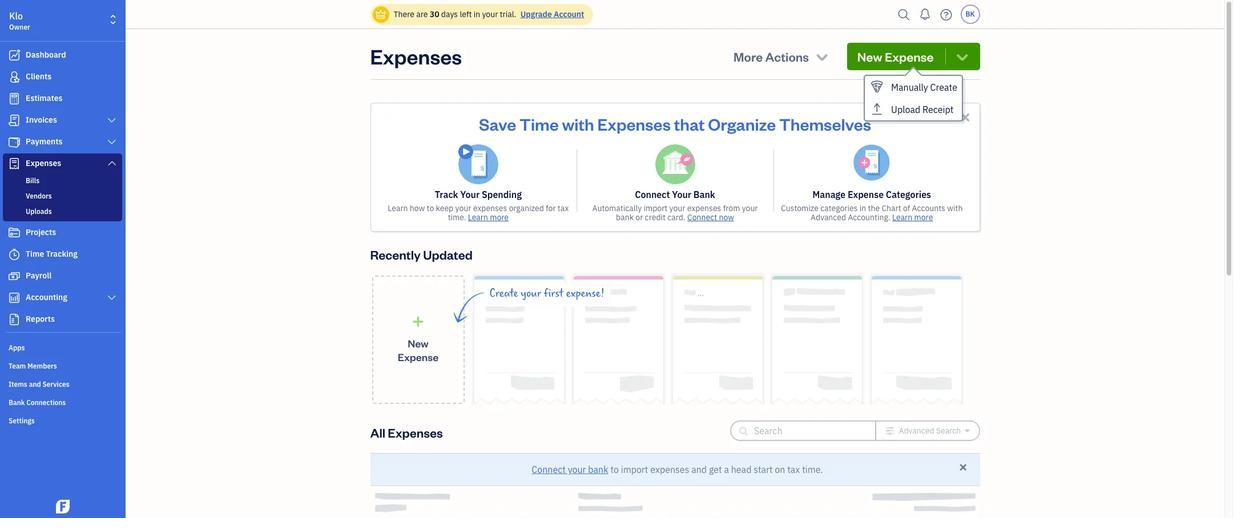 Task type: describe. For each thing, give the bounding box(es) containing it.
learn more for spending
[[468, 212, 509, 223]]

payment image
[[7, 136, 21, 148]]

to inside learn how to keep your expenses organized for tax time.
[[427, 203, 434, 214]]

first
[[544, 287, 563, 300]]

new inside button
[[857, 49, 882, 65]]

money image
[[7, 271, 21, 282]]

accounts
[[912, 203, 945, 214]]

notifications image
[[916, 3, 934, 26]]

items and services
[[9, 380, 69, 389]]

trial.
[[500, 9, 516, 19]]

learn how to keep your expenses organized for tax time.
[[388, 203, 569, 223]]

receipt
[[923, 104, 954, 115]]

vendors link
[[5, 190, 120, 203]]

advanced
[[811, 212, 846, 223]]

dashboard
[[26, 50, 66, 60]]

from
[[723, 203, 740, 214]]

save time with expenses that organize themselves
[[479, 113, 871, 135]]

more for spending
[[490, 212, 509, 223]]

client image
[[7, 71, 21, 83]]

plus image
[[412, 316, 425, 327]]

manually create button
[[865, 76, 962, 98]]

estimates link
[[3, 88, 122, 109]]

dashboard image
[[7, 50, 21, 61]]

on
[[775, 464, 785, 476]]

new expense button
[[847, 43, 980, 70]]

estimates
[[26, 93, 63, 103]]

0 horizontal spatial create
[[490, 287, 518, 300]]

and inside main element
[[29, 380, 41, 389]]

upgrade
[[521, 9, 552, 19]]

organize
[[708, 113, 776, 135]]

tax inside learn how to keep your expenses organized for tax time.
[[558, 203, 569, 214]]

how
[[410, 203, 425, 214]]

get
[[709, 464, 722, 476]]

expenses inside 'link'
[[26, 158, 61, 168]]

0 horizontal spatial bank
[[588, 464, 608, 476]]

learn for manage expense categories
[[892, 212, 912, 223]]

main element
[[0, 0, 154, 518]]

manage expense categories image
[[854, 144, 890, 181]]

all
[[370, 424, 385, 440]]

chevron large down image for accounting
[[107, 293, 117, 303]]

learn inside learn how to keep your expenses organized for tax time.
[[388, 203, 408, 214]]

accounting.
[[848, 212, 891, 223]]

0 vertical spatial with
[[562, 113, 594, 135]]

klo
[[9, 10, 23, 22]]

search image
[[895, 6, 913, 23]]

categories
[[821, 203, 858, 214]]

track your spending
[[435, 189, 522, 200]]

spending
[[482, 189, 522, 200]]

1 vertical spatial import
[[621, 464, 648, 476]]

categories
[[886, 189, 931, 200]]

members
[[27, 362, 57, 371]]

apps
[[9, 344, 25, 352]]

track
[[435, 189, 458, 200]]

team members
[[9, 362, 57, 371]]

bank connections
[[9, 399, 66, 407]]

uploads
[[26, 207, 52, 216]]

1 vertical spatial new expense
[[398, 337, 439, 363]]

freshbooks image
[[54, 500, 72, 514]]

tracking
[[46, 249, 78, 259]]

1 horizontal spatial time
[[520, 113, 559, 135]]

project image
[[7, 227, 21, 239]]

account
[[554, 9, 584, 19]]

card.
[[668, 212, 686, 223]]

a
[[724, 464, 729, 476]]

bk
[[966, 10, 975, 18]]

go to help image
[[937, 6, 955, 23]]

start
[[754, 464, 773, 476]]

more
[[734, 49, 763, 65]]

your inside learn how to keep your expenses organized for tax time.
[[455, 203, 471, 214]]

connect your bank image
[[655, 144, 695, 184]]

import inside automatically import your expenses from your bank or credit card.
[[644, 203, 668, 214]]

chevrondown image
[[814, 49, 830, 65]]

time inside time tracking link
[[26, 249, 44, 259]]

clients link
[[3, 67, 122, 87]]

projects
[[26, 227, 56, 238]]

create inside button
[[930, 82, 957, 93]]

uploads link
[[5, 205, 120, 219]]

payroll
[[26, 271, 52, 281]]

projects link
[[3, 223, 122, 243]]

30
[[430, 9, 439, 19]]

more for categories
[[914, 212, 933, 223]]

team members link
[[3, 357, 122, 375]]

new expense inside button
[[857, 49, 934, 65]]

for
[[546, 203, 556, 214]]

chevrondown image
[[955, 49, 970, 65]]

reports
[[26, 314, 55, 324]]

of
[[903, 203, 910, 214]]

invoices
[[26, 115, 57, 125]]

0 vertical spatial in
[[474, 9, 480, 19]]

left
[[460, 9, 472, 19]]

Search text field
[[754, 422, 857, 440]]

learn more for categories
[[892, 212, 933, 223]]

automatically import your expenses from your bank or credit card.
[[592, 203, 758, 223]]

upgrade account link
[[518, 9, 584, 19]]

expenses left that
[[597, 113, 671, 135]]

create your first expense!
[[490, 287, 605, 300]]

keep
[[436, 203, 453, 214]]

that
[[674, 113, 705, 135]]

customize
[[781, 203, 819, 214]]

team
[[9, 362, 26, 371]]

items
[[9, 380, 27, 389]]

time tracking
[[26, 249, 78, 259]]

payments link
[[3, 132, 122, 152]]



Task type: vqa. For each thing, say whether or not it's contained in the screenshot.
More at the top right
yes



Task type: locate. For each thing, give the bounding box(es) containing it.
1 vertical spatial to
[[611, 464, 619, 476]]

time. right on
[[802, 464, 823, 476]]

0 vertical spatial expense
[[885, 49, 934, 65]]

new expense
[[857, 49, 934, 65], [398, 337, 439, 363]]

expenses link
[[3, 154, 122, 174]]

0 horizontal spatial expense
[[398, 350, 439, 363]]

0 horizontal spatial new
[[408, 337, 429, 350]]

1 learn more from the left
[[468, 212, 509, 223]]

head
[[731, 464, 752, 476]]

learn down categories
[[892, 212, 912, 223]]

0 horizontal spatial more
[[490, 212, 509, 223]]

1 vertical spatial new
[[408, 337, 429, 350]]

1 horizontal spatial learn more
[[892, 212, 933, 223]]

there are 30 days left in your trial. upgrade account
[[394, 9, 584, 19]]

1 horizontal spatial more
[[914, 212, 933, 223]]

expenses inside learn how to keep your expenses organized for tax time.
[[473, 203, 507, 214]]

learn left how
[[388, 203, 408, 214]]

1 horizontal spatial bank
[[616, 212, 634, 223]]

learn for track your spending
[[468, 212, 488, 223]]

chevron large down image inside expenses 'link'
[[107, 159, 117, 168]]

expenses left get at the right
[[650, 464, 689, 476]]

upload
[[891, 104, 921, 115]]

0 horizontal spatial learn more
[[468, 212, 509, 223]]

themselves
[[779, 113, 871, 135]]

expenses right all
[[388, 424, 443, 440]]

expense up the
[[848, 189, 884, 200]]

manually
[[891, 82, 928, 93]]

chevron large down image inside accounting link
[[107, 293, 117, 303]]

actions
[[765, 49, 809, 65]]

expenses left from
[[687, 203, 721, 214]]

chevron large down image down chevron large down image
[[107, 159, 117, 168]]

timer image
[[7, 249, 21, 260]]

bk button
[[961, 5, 980, 24]]

expense up manually
[[885, 49, 934, 65]]

learn more down categories
[[892, 212, 933, 223]]

expenses
[[473, 203, 507, 214], [687, 203, 721, 214], [650, 464, 689, 476]]

1 horizontal spatial connect
[[635, 189, 670, 200]]

new down the plus image
[[408, 337, 429, 350]]

klo owner
[[9, 10, 30, 31]]

1 horizontal spatial learn
[[468, 212, 488, 223]]

expense
[[885, 49, 934, 65], [848, 189, 884, 200], [398, 350, 439, 363]]

manage expense categories
[[813, 189, 931, 200]]

more actions button
[[723, 43, 840, 70]]

1 horizontal spatial new
[[857, 49, 882, 65]]

bank up connect now
[[694, 189, 715, 200]]

1 your from the left
[[460, 189, 480, 200]]

1 vertical spatial time
[[26, 249, 44, 259]]

0 horizontal spatial to
[[427, 203, 434, 214]]

with inside customize categories in the chart of accounts with advanced accounting.
[[947, 203, 963, 214]]

save
[[479, 113, 516, 135]]

learn more
[[468, 212, 509, 223], [892, 212, 933, 223]]

close image
[[959, 111, 972, 124], [958, 462, 969, 473]]

organized
[[509, 203, 544, 214]]

1 horizontal spatial with
[[947, 203, 963, 214]]

2 vertical spatial connect
[[532, 464, 566, 476]]

create left first
[[490, 287, 518, 300]]

time
[[520, 113, 559, 135], [26, 249, 44, 259]]

your for track
[[460, 189, 480, 200]]

expenses for organized
[[473, 203, 507, 214]]

settings
[[9, 417, 35, 425]]

your up learn how to keep your expenses organized for tax time.
[[460, 189, 480, 200]]

upload receipt
[[891, 104, 954, 115]]

0 vertical spatial close image
[[959, 111, 972, 124]]

now
[[719, 212, 734, 223]]

more actions
[[734, 49, 809, 65]]

1 vertical spatial close image
[[958, 462, 969, 473]]

time right save
[[520, 113, 559, 135]]

bank connections link
[[3, 394, 122, 411]]

0 vertical spatial bank
[[616, 212, 634, 223]]

automatically
[[592, 203, 642, 214]]

bank inside main element
[[9, 399, 25, 407]]

chart image
[[7, 292, 21, 304]]

reports link
[[3, 309, 122, 330]]

chevron large down image
[[107, 138, 117, 147]]

2 vertical spatial expense
[[398, 350, 439, 363]]

track your spending image
[[458, 144, 498, 184]]

bills link
[[5, 174, 120, 188]]

expenses down spending
[[473, 203, 507, 214]]

connect your bank to import expenses and get a head start on tax time.
[[532, 464, 823, 476]]

chevron large down image for expenses
[[107, 159, 117, 168]]

expense for the manage expense categories image at the right top
[[848, 189, 884, 200]]

0 vertical spatial import
[[644, 203, 668, 214]]

1 horizontal spatial time.
[[802, 464, 823, 476]]

the
[[868, 203, 880, 214]]

tax right for in the top of the page
[[558, 203, 569, 214]]

credit
[[645, 212, 666, 223]]

learn more down track your spending on the left of page
[[468, 212, 509, 223]]

1 horizontal spatial expense
[[848, 189, 884, 200]]

1 horizontal spatial in
[[860, 203, 866, 214]]

invoices link
[[3, 110, 122, 131]]

1 vertical spatial and
[[691, 464, 707, 476]]

2 horizontal spatial expense
[[885, 49, 934, 65]]

bank down items
[[9, 399, 25, 407]]

0 vertical spatial new expense
[[857, 49, 934, 65]]

time. down the track
[[448, 212, 466, 223]]

clients
[[26, 71, 52, 82]]

and right items
[[29, 380, 41, 389]]

estimate image
[[7, 93, 21, 104]]

new expense button
[[847, 43, 980, 70]]

your up automatically import your expenses from your bank or credit card.
[[672, 189, 691, 200]]

expense for the plus image
[[398, 350, 439, 363]]

time tracking link
[[3, 244, 122, 265]]

expense image
[[7, 158, 21, 170]]

create up "receipt"
[[930, 82, 957, 93]]

to right how
[[427, 203, 434, 214]]

crown image
[[375, 8, 387, 20]]

connect for connect now
[[687, 212, 717, 223]]

1 horizontal spatial bank
[[694, 189, 715, 200]]

0 horizontal spatial learn
[[388, 203, 408, 214]]

apps link
[[3, 339, 122, 356]]

import
[[644, 203, 668, 214], [621, 464, 648, 476]]

1 chevron large down image from the top
[[107, 116, 117, 125]]

0 horizontal spatial new expense
[[398, 337, 439, 363]]

connections
[[26, 399, 66, 407]]

recently
[[370, 247, 421, 263]]

chevron large down image up chevron large down image
[[107, 116, 117, 125]]

bank
[[694, 189, 715, 200], [9, 399, 25, 407]]

upload receipt button
[[865, 98, 962, 120]]

more down spending
[[490, 212, 509, 223]]

0 vertical spatial time
[[520, 113, 559, 135]]

2 your from the left
[[672, 189, 691, 200]]

items and services link
[[3, 376, 122, 393]]

more right of
[[914, 212, 933, 223]]

expenses down the are
[[370, 43, 462, 70]]

connect your bank button
[[532, 463, 608, 477]]

2 more from the left
[[914, 212, 933, 223]]

vendors
[[26, 192, 52, 200]]

0 horizontal spatial in
[[474, 9, 480, 19]]

time. inside learn how to keep your expenses organized for tax time.
[[448, 212, 466, 223]]

2 vertical spatial chevron large down image
[[107, 293, 117, 303]]

connect your bank
[[635, 189, 715, 200]]

0 vertical spatial create
[[930, 82, 957, 93]]

expenses for and
[[650, 464, 689, 476]]

are
[[416, 9, 428, 19]]

recently updated
[[370, 247, 473, 263]]

connect for connect your bank
[[635, 189, 670, 200]]

updated
[[423, 247, 473, 263]]

2 learn more from the left
[[892, 212, 933, 223]]

2 horizontal spatial learn
[[892, 212, 912, 223]]

your for connect
[[672, 189, 691, 200]]

0 horizontal spatial time.
[[448, 212, 466, 223]]

0 horizontal spatial connect
[[532, 464, 566, 476]]

new expense down the plus image
[[398, 337, 439, 363]]

0 vertical spatial new
[[857, 49, 882, 65]]

1 horizontal spatial new expense
[[857, 49, 934, 65]]

to
[[427, 203, 434, 214], [611, 464, 619, 476]]

0 horizontal spatial and
[[29, 380, 41, 389]]

payroll link
[[3, 266, 122, 287]]

manually create
[[891, 82, 957, 93]]

connect now
[[687, 212, 734, 223]]

chevron large down image
[[107, 116, 117, 125], [107, 159, 117, 168], [107, 293, 117, 303]]

1 horizontal spatial and
[[691, 464, 707, 476]]

expense inside button
[[885, 49, 934, 65]]

0 vertical spatial and
[[29, 380, 41, 389]]

1 horizontal spatial your
[[672, 189, 691, 200]]

1 vertical spatial time.
[[802, 464, 823, 476]]

1 vertical spatial bank
[[9, 399, 25, 407]]

1 vertical spatial chevron large down image
[[107, 159, 117, 168]]

accounting link
[[3, 288, 122, 308]]

report image
[[7, 314, 21, 325]]

and left get at the right
[[691, 464, 707, 476]]

expenses
[[370, 43, 462, 70], [597, 113, 671, 135], [26, 158, 61, 168], [388, 424, 443, 440]]

in left the
[[860, 203, 866, 214]]

1 vertical spatial tax
[[787, 464, 800, 476]]

0 vertical spatial time.
[[448, 212, 466, 223]]

services
[[43, 380, 69, 389]]

expense down the plus image
[[398, 350, 439, 363]]

expenses up bills
[[26, 158, 61, 168]]

new expense up manually
[[857, 49, 934, 65]]

1 vertical spatial bank
[[588, 464, 608, 476]]

0 vertical spatial chevron large down image
[[107, 116, 117, 125]]

there
[[394, 9, 414, 19]]

0 horizontal spatial your
[[460, 189, 480, 200]]

1 vertical spatial in
[[860, 203, 866, 214]]

new right chevrondown image
[[857, 49, 882, 65]]

2 horizontal spatial connect
[[687, 212, 717, 223]]

learn down track your spending on the left of page
[[468, 212, 488, 223]]

to right connect your bank button
[[611, 464, 619, 476]]

2 chevron large down image from the top
[[107, 159, 117, 168]]

chevron large down image down payroll link
[[107, 293, 117, 303]]

owner
[[9, 23, 30, 31]]

3 chevron large down image from the top
[[107, 293, 117, 303]]

in right the left
[[474, 9, 480, 19]]

time right timer icon
[[26, 249, 44, 259]]

0 horizontal spatial tax
[[558, 203, 569, 214]]

0 vertical spatial tax
[[558, 203, 569, 214]]

0 vertical spatial connect
[[635, 189, 670, 200]]

1 more from the left
[[490, 212, 509, 223]]

in inside customize categories in the chart of accounts with advanced accounting.
[[860, 203, 866, 214]]

tax right on
[[787, 464, 800, 476]]

0 horizontal spatial time
[[26, 249, 44, 259]]

1 vertical spatial connect
[[687, 212, 717, 223]]

1 horizontal spatial to
[[611, 464, 619, 476]]

invoice image
[[7, 115, 21, 126]]

0 horizontal spatial bank
[[9, 399, 25, 407]]

settings link
[[3, 412, 122, 429]]

0 vertical spatial bank
[[694, 189, 715, 200]]

1 horizontal spatial create
[[930, 82, 957, 93]]

expenses inside automatically import your expenses from your bank or credit card.
[[687, 203, 721, 214]]

your
[[460, 189, 480, 200], [672, 189, 691, 200]]

bank inside automatically import your expenses from your bank or credit card.
[[616, 212, 634, 223]]

payments
[[26, 136, 63, 147]]

accounting
[[26, 292, 67, 303]]

all expenses
[[370, 424, 443, 440]]

new expense link
[[372, 276, 464, 404]]

1 vertical spatial create
[[490, 287, 518, 300]]

0 vertical spatial to
[[427, 203, 434, 214]]

0 horizontal spatial with
[[562, 113, 594, 135]]

1 horizontal spatial tax
[[787, 464, 800, 476]]

1 vertical spatial expense
[[848, 189, 884, 200]]

dashboard link
[[3, 45, 122, 66]]

tax
[[558, 203, 569, 214], [787, 464, 800, 476]]

chevron large down image for invoices
[[107, 116, 117, 125]]

1 vertical spatial with
[[947, 203, 963, 214]]



